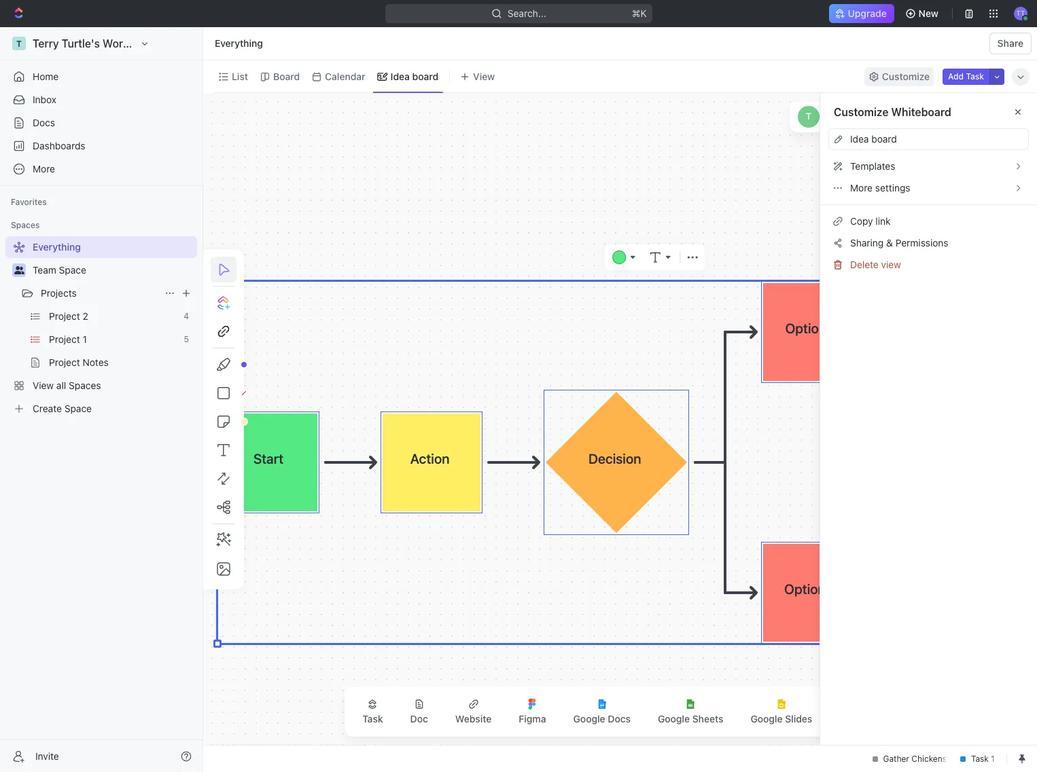 Task type: describe. For each thing, give the bounding box(es) containing it.
templates
[[850, 160, 896, 172]]

more settings
[[850, 182, 911, 194]]

task button
[[352, 691, 394, 733]]

inbox link
[[5, 89, 197, 111]]

view all spaces
[[33, 380, 101, 392]]

whiteboard
[[891, 106, 952, 118]]

⌘k
[[632, 7, 647, 19]]

copy link
[[850, 215, 891, 227]]

sidebar navigation
[[0, 27, 206, 773]]

new button
[[900, 3, 947, 24]]

sheets
[[692, 714, 724, 725]]

project for project notes
[[49, 357, 80, 368]]

share
[[998, 37, 1024, 49]]

space for team space
[[59, 264, 86, 276]]

google sheets button
[[647, 691, 734, 733]]

add
[[948, 71, 964, 81]]

100% button
[[903, 109, 933, 125]]

favorites
[[11, 197, 47, 207]]

create
[[33, 403, 62, 415]]

view
[[881, 259, 901, 271]]

figma
[[519, 714, 546, 725]]

terry
[[33, 37, 59, 50]]

t inside sidebar navigation
[[16, 38, 22, 49]]

share button
[[990, 33, 1032, 54]]

google slides button
[[740, 691, 823, 733]]

customize for customize
[[882, 70, 930, 82]]

project notes
[[49, 357, 109, 368]]

0 vertical spatial task
[[966, 71, 984, 81]]

view button
[[456, 67, 500, 86]]

space for create space
[[64, 403, 92, 415]]

link
[[876, 215, 891, 227]]

board
[[273, 70, 300, 82]]

project 1 link
[[49, 329, 178, 351]]

projects
[[41, 288, 77, 299]]

view button
[[456, 60, 500, 92]]

list link
[[229, 67, 248, 86]]

more settings button
[[829, 177, 1029, 199]]

inbox
[[33, 94, 56, 105]]

idea board inside idea board link
[[391, 70, 439, 82]]

docs inside sidebar navigation
[[33, 117, 55, 128]]

board link
[[271, 67, 300, 86]]

1 vertical spatial idea board
[[850, 133, 897, 145]]

copy link button
[[829, 211, 1029, 232]]

4
[[184, 311, 189, 322]]

1 vertical spatial idea
[[850, 133, 869, 145]]

notes
[[83, 357, 109, 368]]

add task
[[948, 71, 984, 81]]

idea board link
[[388, 67, 439, 86]]

docs link
[[5, 112, 197, 134]]

view all spaces link
[[5, 375, 194, 397]]

dashboards
[[33, 140, 85, 152]]

delete
[[850, 259, 879, 271]]

dashboards link
[[5, 135, 197, 157]]

project for project 2
[[49, 311, 80, 322]]

home
[[33, 71, 59, 82]]

projects link
[[41, 283, 159, 305]]

google sheets
[[658, 714, 724, 725]]

templates button
[[820, 156, 1037, 177]]

templates button
[[829, 156, 1029, 177]]

user group image
[[14, 266, 24, 275]]

website button
[[444, 691, 503, 733]]

upgrade
[[849, 7, 888, 19]]

workspace
[[103, 37, 159, 50]]

google docs
[[573, 714, 631, 725]]

sharing & permissions
[[850, 237, 949, 249]]

team
[[33, 264, 56, 276]]

terry turtle's workspace
[[33, 37, 159, 50]]

calendar link
[[322, 67, 365, 86]]

all
[[56, 380, 66, 392]]

home link
[[5, 66, 197, 88]]



Task type: vqa. For each thing, say whether or not it's contained in the screenshot.
CONTACT SALES button
no



Task type: locate. For each thing, give the bounding box(es) containing it.
0 vertical spatial spaces
[[11, 220, 40, 230]]

0 horizontal spatial t
[[16, 38, 22, 49]]

0 horizontal spatial idea
[[391, 70, 410, 82]]

0 horizontal spatial spaces
[[11, 220, 40, 230]]

project 2
[[49, 311, 88, 322]]

create space link
[[5, 398, 194, 420]]

view for view all spaces
[[33, 380, 54, 392]]

google docs button
[[563, 691, 642, 733]]

more down templates
[[850, 182, 873, 194]]

1 vertical spatial customize
[[834, 106, 889, 118]]

1 horizontal spatial idea board
[[850, 133, 897, 145]]

everything for leftmost everything link
[[33, 241, 81, 253]]

spaces
[[11, 220, 40, 230], [69, 380, 101, 392]]

1
[[83, 334, 87, 345]]

spaces right all
[[69, 380, 101, 392]]

everything
[[215, 37, 263, 49], [33, 241, 81, 253]]

0 vertical spatial idea
[[391, 70, 410, 82]]

task right add
[[966, 71, 984, 81]]

0 vertical spatial project
[[49, 311, 80, 322]]

upgrade link
[[830, 4, 894, 23]]

tree
[[5, 237, 197, 420]]

0 horizontal spatial everything link
[[5, 237, 194, 258]]

everything link up list on the top left of page
[[211, 35, 266, 52]]

customize inside button
[[882, 70, 930, 82]]

1 vertical spatial docs
[[608, 714, 631, 725]]

everything up list on the top left of page
[[215, 37, 263, 49]]

space inside create space link
[[64, 403, 92, 415]]

figma button
[[508, 691, 557, 733]]

0 vertical spatial t
[[16, 38, 22, 49]]

2 google from the left
[[658, 714, 690, 725]]

google left the sheets
[[658, 714, 690, 725]]

1 vertical spatial spaces
[[69, 380, 101, 392]]

1 project from the top
[[49, 311, 80, 322]]

everything inside tree
[[33, 241, 81, 253]]

customize whiteboard
[[834, 106, 952, 118]]

space inside team space link
[[59, 264, 86, 276]]

idea right the calendar
[[391, 70, 410, 82]]

project for project 1
[[49, 334, 80, 345]]

0 vertical spatial everything link
[[211, 35, 266, 52]]

&
[[886, 237, 893, 249]]

1 horizontal spatial everything
[[215, 37, 263, 49]]

new
[[919, 7, 939, 19]]

project
[[49, 311, 80, 322], [49, 334, 80, 345], [49, 357, 80, 368]]

1 vertical spatial view
[[33, 380, 54, 392]]

board down customize whiteboard
[[872, 133, 897, 145]]

more button
[[5, 158, 197, 180]]

space up projects
[[59, 264, 86, 276]]

t
[[16, 38, 22, 49], [806, 111, 812, 122]]

2
[[83, 311, 88, 322]]

more inside button
[[850, 182, 873, 194]]

delete view
[[850, 259, 901, 271]]

1 horizontal spatial board
[[872, 133, 897, 145]]

docs
[[33, 117, 55, 128], [608, 714, 631, 725]]

0 vertical spatial more
[[33, 163, 55, 175]]

0 vertical spatial docs
[[33, 117, 55, 128]]

google for google slides
[[751, 714, 783, 725]]

0 horizontal spatial google
[[573, 714, 605, 725]]

space
[[59, 264, 86, 276], [64, 403, 92, 415]]

everything up team space
[[33, 241, 81, 253]]

3 project from the top
[[49, 357, 80, 368]]

docs inside google docs button
[[608, 714, 631, 725]]

2 vertical spatial project
[[49, 357, 80, 368]]

google
[[573, 714, 605, 725], [658, 714, 690, 725], [751, 714, 783, 725]]

more inside 'dropdown button'
[[33, 163, 55, 175]]

google slides
[[751, 714, 813, 725]]

task
[[966, 71, 984, 81], [362, 714, 383, 725]]

turtle's
[[62, 37, 100, 50]]

project 1
[[49, 334, 87, 345]]

google left slides
[[751, 714, 783, 725]]

project inside project 1 link
[[49, 334, 80, 345]]

1 vertical spatial everything
[[33, 241, 81, 253]]

1 horizontal spatial docs
[[608, 714, 631, 725]]

1 horizontal spatial t
[[806, 111, 812, 122]]

project inside project 2 link
[[49, 311, 80, 322]]

0 vertical spatial idea board
[[391, 70, 439, 82]]

1 horizontal spatial view
[[473, 70, 495, 82]]

tree containing everything
[[5, 237, 197, 420]]

idea board
[[391, 70, 439, 82], [850, 133, 897, 145]]

doc button
[[399, 691, 439, 733]]

view inside "link"
[[33, 380, 54, 392]]

project inside project notes link
[[49, 357, 80, 368]]

customize for customize whiteboard
[[834, 106, 889, 118]]

more down dashboards on the left top
[[33, 163, 55, 175]]

1 vertical spatial space
[[64, 403, 92, 415]]

0 vertical spatial everything
[[215, 37, 263, 49]]

everything link
[[211, 35, 266, 52], [5, 237, 194, 258]]

calendar
[[325, 70, 365, 82]]

google inside button
[[573, 714, 605, 725]]

favorites button
[[5, 194, 52, 211]]

team space link
[[33, 260, 194, 281]]

view for view
[[473, 70, 495, 82]]

doc
[[410, 714, 428, 725]]

tt button
[[1010, 3, 1032, 24]]

1 horizontal spatial idea
[[850, 133, 869, 145]]

google inside "button"
[[751, 714, 783, 725]]

website
[[455, 714, 492, 725]]

0 horizontal spatial more
[[33, 163, 55, 175]]

board
[[412, 70, 439, 82], [872, 133, 897, 145]]

google right figma
[[573, 714, 605, 725]]

google inside button
[[658, 714, 690, 725]]

idea up templates
[[850, 133, 869, 145]]

space down view all spaces
[[64, 403, 92, 415]]

5
[[184, 334, 189, 345]]

0 vertical spatial board
[[412, 70, 439, 82]]

permissions
[[896, 237, 949, 249]]

0 horizontal spatial docs
[[33, 117, 55, 128]]

add task button
[[943, 68, 990, 85]]

1 google from the left
[[573, 714, 605, 725]]

0 horizontal spatial view
[[33, 380, 54, 392]]

settings
[[875, 182, 911, 194]]

delete view button
[[829, 254, 1029, 276]]

slides
[[785, 714, 813, 725]]

project up view all spaces
[[49, 357, 80, 368]]

100%
[[906, 111, 930, 122]]

search...
[[507, 7, 546, 19]]

1 vertical spatial board
[[872, 133, 897, 145]]

tree inside sidebar navigation
[[5, 237, 197, 420]]

customize button
[[865, 67, 934, 86]]

view inside button
[[473, 70, 495, 82]]

google for google docs
[[573, 714, 605, 725]]

2 horizontal spatial google
[[751, 714, 783, 725]]

0 vertical spatial view
[[473, 70, 495, 82]]

1 vertical spatial t
[[806, 111, 812, 122]]

1 horizontal spatial google
[[658, 714, 690, 725]]

task left the doc
[[362, 714, 383, 725]]

1 vertical spatial project
[[49, 334, 80, 345]]

sharing
[[850, 237, 884, 249]]

idea board up templates
[[850, 133, 897, 145]]

1 horizontal spatial spaces
[[69, 380, 101, 392]]

1 horizontal spatial more
[[850, 182, 873, 194]]

0 horizontal spatial task
[[362, 714, 383, 725]]

2 project from the top
[[49, 334, 80, 345]]

project left 1
[[49, 334, 80, 345]]

google for google sheets
[[658, 714, 690, 725]]

list
[[232, 70, 248, 82]]

idea
[[391, 70, 410, 82], [850, 133, 869, 145]]

terry turtle's workspace, , element
[[12, 37, 26, 50]]

1 vertical spatial everything link
[[5, 237, 194, 258]]

0 vertical spatial customize
[[882, 70, 930, 82]]

spaces down favorites button
[[11, 220, 40, 230]]

everything link up team space link
[[5, 237, 194, 258]]

create space
[[33, 403, 92, 415]]

customize up customize whiteboard
[[882, 70, 930, 82]]

1 horizontal spatial task
[[966, 71, 984, 81]]

tt
[[1017, 9, 1025, 17]]

project left 2
[[49, 311, 80, 322]]

customize down the customize button
[[834, 106, 889, 118]]

board left view button
[[412, 70, 439, 82]]

project notes link
[[49, 352, 194, 374]]

idea board left view button
[[391, 70, 439, 82]]

customize
[[882, 70, 930, 82], [834, 106, 889, 118]]

0 horizontal spatial everything
[[33, 241, 81, 253]]

everything for the topmost everything link
[[215, 37, 263, 49]]

sharing & permissions button
[[829, 232, 1029, 254]]

1 vertical spatial task
[[362, 714, 383, 725]]

0 horizontal spatial board
[[412, 70, 439, 82]]

1 horizontal spatial everything link
[[211, 35, 266, 52]]

0 horizontal spatial idea board
[[391, 70, 439, 82]]

spaces inside "link"
[[69, 380, 101, 392]]

more for more settings
[[850, 182, 873, 194]]

more for more
[[33, 163, 55, 175]]

project 2 link
[[49, 306, 178, 328]]

0 vertical spatial space
[[59, 264, 86, 276]]

team space
[[33, 264, 86, 276]]

invite
[[35, 751, 59, 762]]

1 vertical spatial more
[[850, 182, 873, 194]]

copy
[[850, 215, 873, 227]]

3 google from the left
[[751, 714, 783, 725]]



